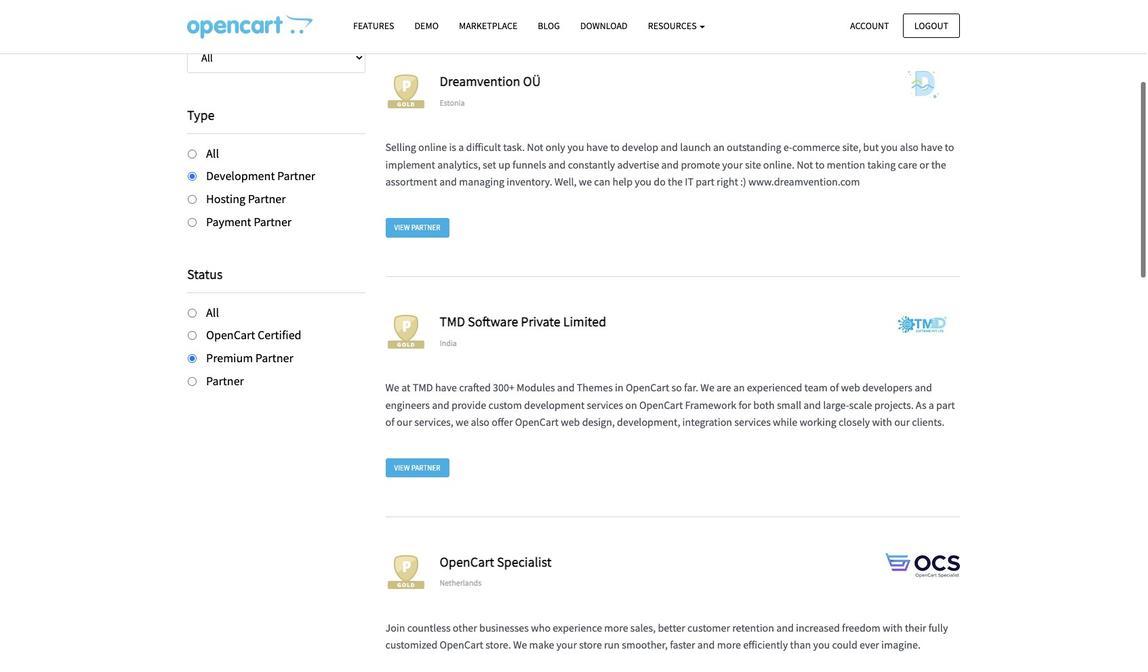 Task type: vqa. For each thing, say whether or not it's contained in the screenshot.
increased
yes



Task type: describe. For each thing, give the bounding box(es) containing it.
specialist
[[497, 554, 552, 571]]

and left 'launch'
[[661, 141, 678, 154]]

dreamvention
[[440, 73, 520, 90]]

2 horizontal spatial have
[[921, 141, 943, 154]]

who
[[531, 622, 551, 635]]

you inside join countless other businesses who experience more sales, better customer retention and increased freedom with their fully customized opencart store. we make your store run smoother, faster and more efficiently than you could ever imagine.
[[813, 639, 830, 653]]

premium partner
[[206, 351, 293, 366]]

view for dreamvention oü
[[394, 223, 410, 233]]

mention
[[827, 158, 865, 171]]

opencart certified image for dreamvention oü
[[385, 71, 426, 112]]

on
[[625, 398, 637, 412]]

country
[[187, 4, 233, 21]]

partner down services, on the left of the page
[[411, 464, 440, 473]]

demo link
[[404, 14, 449, 38]]

join
[[385, 622, 405, 635]]

commerce
[[792, 141, 840, 154]]

themes
[[577, 381, 613, 395]]

payment
[[206, 214, 251, 230]]

modules
[[517, 381, 555, 395]]

opencart up premium
[[206, 328, 255, 343]]

partner down certified
[[256, 351, 293, 366]]

view partner link for tmd
[[385, 459, 449, 478]]

do
[[654, 175, 666, 189]]

site,
[[842, 141, 861, 154]]

partners
[[462, 12, 519, 33]]

you right but
[[881, 141, 898, 154]]

1 our from the left
[[397, 416, 412, 429]]

and up as
[[915, 381, 932, 395]]

hosting partner
[[206, 191, 286, 207]]

2 horizontal spatial we
[[701, 381, 715, 395]]

advertise
[[617, 158, 659, 171]]

1 vertical spatial web
[[561, 416, 580, 429]]

launch
[[680, 141, 711, 154]]

1 horizontal spatial to
[[815, 158, 825, 171]]

partner up the hosting partner
[[277, 168, 315, 184]]

blog
[[538, 20, 560, 32]]

their
[[905, 622, 926, 635]]

your inside selling online is a difficult task. not only you have to develop and launch an outstanding e-commerce site, but you also have to implement analytics, set up funnels and constantly advertise and promote your site online. not to mention taking care or the assortment and managing inventory. well, we can help you do the it part right :) www.dreamvention.com
[[722, 158, 743, 171]]

scale
[[849, 398, 872, 412]]

care
[[898, 158, 917, 171]]

in
[[615, 381, 624, 395]]

set
[[483, 158, 496, 171]]

dreamvention oü
[[440, 73, 541, 90]]

only
[[546, 141, 565, 154]]

provide
[[452, 398, 486, 412]]

download link
[[570, 14, 638, 38]]

join countless other businesses who experience more sales, better customer retention and increased freedom with their fully customized opencart store. we make your store run smoother, faster and more efficiently than you could ever imagine.
[[385, 622, 948, 653]]

we inside we at tmd have crafted 300+ modules and themes in opencart so far. we are an experienced team of web developers and engineers and provide custom development services on opencart framework for both small and large-scale projects. as a part of our services, we also offer opencart web design, development, integration services while working closely with our clients.
[[456, 416, 469, 429]]

customer
[[688, 622, 730, 635]]

all for type
[[206, 145, 219, 161]]

0 horizontal spatial services
[[587, 398, 623, 412]]

limited
[[563, 313, 606, 330]]

are
[[717, 381, 731, 395]]

0 vertical spatial more
[[604, 622, 628, 635]]

while
[[773, 416, 798, 429]]

:)
[[740, 175, 746, 189]]

opencart - partners image
[[187, 14, 313, 39]]

and up services, on the left of the page
[[432, 398, 449, 412]]

site
[[745, 158, 761, 171]]

implement
[[385, 158, 435, 171]]

0 horizontal spatial to
[[610, 141, 620, 154]]

300+
[[493, 381, 515, 395]]

partner down premium
[[206, 374, 244, 389]]

1 horizontal spatial tmd
[[440, 313, 465, 330]]

marketplace link
[[449, 14, 528, 38]]

2 horizontal spatial to
[[945, 141, 954, 154]]

assortment
[[385, 175, 437, 189]]

premium
[[206, 351, 253, 366]]

at
[[402, 381, 411, 395]]

better
[[658, 622, 685, 635]]

we at tmd have crafted 300+ modules and themes in opencart so far. we are an experienced team of web developers and engineers and provide custom development services on opencart framework for both small and large-scale projects. as a part of our services, we also offer opencart web design, development, integration services while working closely with our clients.
[[385, 381, 955, 429]]

than
[[790, 639, 811, 653]]

sales,
[[630, 622, 656, 635]]

tmd software private limited
[[440, 313, 606, 330]]

could
[[832, 639, 858, 653]]

help
[[613, 175, 633, 189]]

selling
[[385, 141, 416, 154]]

development partner
[[206, 168, 315, 184]]

you right only
[[567, 141, 584, 154]]

worldwide partners
[[385, 12, 519, 33]]

store.
[[486, 639, 511, 653]]

far.
[[684, 381, 698, 395]]

both
[[754, 398, 775, 412]]

development,
[[617, 416, 680, 429]]

framework
[[685, 398, 736, 412]]

status
[[187, 266, 223, 283]]

private
[[521, 313, 561, 330]]

you left 'do'
[[635, 175, 652, 189]]

netherlands
[[440, 579, 482, 589]]

integration
[[683, 416, 732, 429]]

with inside join countless other businesses who experience more sales, better customer retention and increased freedom with their fully customized opencart store. we make your store run smoother, faster and more efficiently than you could ever imagine.
[[883, 622, 903, 635]]

efficiently
[[743, 639, 788, 653]]

developers
[[862, 381, 913, 395]]

partner down the hosting partner
[[254, 214, 292, 230]]

payment partner
[[206, 214, 292, 230]]

it
[[685, 175, 694, 189]]

or
[[920, 158, 929, 171]]

2 our from the left
[[894, 416, 910, 429]]

large-
[[823, 398, 849, 412]]

0 horizontal spatial we
[[385, 381, 399, 395]]

custom
[[488, 398, 522, 412]]

constantly
[[568, 158, 615, 171]]

part inside we at tmd have crafted 300+ modules and themes in opencart so far. we are an experienced team of web developers and engineers and provide custom development services on opencart framework for both small and large-scale projects. as a part of our services, we also offer opencart web design, development, integration services while working closely with our clients.
[[936, 398, 955, 412]]

opencart up netherlands
[[440, 554, 494, 571]]

fully
[[929, 622, 948, 635]]



Task type: locate. For each thing, give the bounding box(es) containing it.
promote
[[681, 158, 720, 171]]

projects.
[[874, 398, 914, 412]]

marketplace
[[459, 20, 518, 32]]

can
[[594, 175, 610, 189]]

up
[[498, 158, 510, 171]]

1 horizontal spatial part
[[936, 398, 955, 412]]

we left can
[[579, 175, 592, 189]]

and down the customer
[[698, 639, 715, 653]]

more
[[604, 622, 628, 635], [717, 639, 741, 653]]

increased
[[796, 622, 840, 635]]

software
[[468, 313, 518, 330]]

1 view partner link from the top
[[385, 218, 449, 238]]

www.dreamvention.com
[[749, 175, 860, 189]]

have inside we at tmd have crafted 300+ modules and themes in opencart so far. we are an experienced team of web developers and engineers and provide custom development services on opencart framework for both small and large-scale projects. as a part of our services, we also offer opencart web design, development, integration services while working closely with our clients.
[[435, 381, 457, 395]]

0 horizontal spatial tmd
[[413, 381, 433, 395]]

opencart up on
[[626, 381, 669, 395]]

1 horizontal spatial web
[[841, 381, 860, 395]]

0 vertical spatial view partner
[[394, 223, 440, 233]]

all down status
[[206, 305, 219, 320]]

view partner for tmd software private limited
[[394, 464, 440, 473]]

1 horizontal spatial a
[[929, 398, 934, 412]]

services up design,
[[587, 398, 623, 412]]

1 horizontal spatial have
[[586, 141, 608, 154]]

1 view partner from the top
[[394, 223, 440, 233]]

of
[[830, 381, 839, 395], [385, 416, 395, 429]]

your down experience
[[556, 639, 577, 653]]

not
[[527, 141, 543, 154], [797, 158, 813, 171]]

1 vertical spatial a
[[929, 398, 934, 412]]

partner down assortment
[[411, 223, 440, 233]]

taking
[[868, 158, 896, 171]]

view partner link for dreamvention
[[385, 218, 449, 238]]

have
[[586, 141, 608, 154], [921, 141, 943, 154], [435, 381, 457, 395]]

1 horizontal spatial more
[[717, 639, 741, 653]]

1 vertical spatial view partner link
[[385, 459, 449, 478]]

3 opencart certified image from the top
[[385, 553, 426, 593]]

you
[[567, 141, 584, 154], [881, 141, 898, 154], [635, 175, 652, 189], [813, 639, 830, 653]]

development
[[206, 168, 275, 184]]

resources
[[648, 20, 699, 32]]

partner down development partner at the left top of page
[[248, 191, 286, 207]]

1 horizontal spatial your
[[722, 158, 743, 171]]

india
[[440, 338, 457, 348]]

features
[[353, 20, 394, 32]]

logout
[[915, 19, 949, 32]]

1 vertical spatial we
[[456, 416, 469, 429]]

1 horizontal spatial not
[[797, 158, 813, 171]]

a right is
[[459, 141, 464, 154]]

type
[[187, 106, 215, 123]]

1 horizontal spatial of
[[830, 381, 839, 395]]

right
[[717, 175, 738, 189]]

retention
[[732, 622, 774, 635]]

1 vertical spatial all
[[206, 305, 219, 320]]

an right are
[[733, 381, 745, 395]]

view
[[394, 223, 410, 233], [394, 464, 410, 473]]

features link
[[343, 14, 404, 38]]

and down only
[[548, 158, 566, 171]]

opencart certified image
[[385, 71, 426, 112], [385, 312, 426, 353], [385, 553, 426, 593]]

opencart certified image for opencart specialist
[[385, 553, 426, 593]]

0 vertical spatial tmd
[[440, 313, 465, 330]]

1 vertical spatial also
[[471, 416, 490, 429]]

is
[[449, 141, 456, 154]]

1 horizontal spatial we
[[579, 175, 592, 189]]

0 horizontal spatial the
[[668, 175, 683, 189]]

but
[[863, 141, 879, 154]]

1 vertical spatial opencart certified image
[[385, 312, 426, 353]]

1 vertical spatial more
[[717, 639, 741, 653]]

also down provide
[[471, 416, 490, 429]]

have up provide
[[435, 381, 457, 395]]

offer
[[492, 416, 513, 429]]

businesses
[[479, 622, 529, 635]]

1 vertical spatial part
[[936, 398, 955, 412]]

0 vertical spatial your
[[722, 158, 743, 171]]

make
[[529, 639, 554, 653]]

as
[[916, 398, 927, 412]]

have up or at right top
[[921, 141, 943, 154]]

we inside selling online is a difficult task. not only you have to develop and launch an outstanding e-commerce site, but you also have to implement analytics, set up funnels and constantly advertise and promote your site online. not to mention taking care or the assortment and managing inventory. well, we can help you do the it part right :) www.dreamvention.com
[[579, 175, 592, 189]]

not up www.dreamvention.com
[[797, 158, 813, 171]]

0 vertical spatial services
[[587, 398, 623, 412]]

more up run
[[604, 622, 628, 635]]

also inside we at tmd have crafted 300+ modules and themes in opencart so far. we are an experienced team of web developers and engineers and provide custom development services on opencart framework for both small and large-scale projects. as a part of our services, we also offer opencart web design, development, integration services while working closely with our clients.
[[471, 416, 490, 429]]

experienced
[[747, 381, 802, 395]]

0 horizontal spatial an
[[713, 141, 725, 154]]

0 horizontal spatial also
[[471, 416, 490, 429]]

view down assortment
[[394, 223, 410, 233]]

selling online is a difficult task. not only you have to develop and launch an outstanding e-commerce site, but you also have to implement analytics, set up funnels and constantly advertise and promote your site online. not to mention taking care or the assortment and managing inventory. well, we can help you do the it part right :) www.dreamvention.com
[[385, 141, 954, 189]]

with
[[872, 416, 892, 429], [883, 622, 903, 635]]

tmd up india
[[440, 313, 465, 330]]

and down team
[[804, 398, 821, 412]]

outstanding
[[727, 141, 781, 154]]

with inside we at tmd have crafted 300+ modules and themes in opencart so far. we are an experienced team of web developers and engineers and provide custom development services on opencart framework for both small and large-scale projects. as a part of our services, we also offer opencart web design, development, integration services while working closely with our clients.
[[872, 416, 892, 429]]

blog link
[[528, 14, 570, 38]]

1 horizontal spatial we
[[513, 639, 527, 653]]

opencart up development,
[[639, 398, 683, 412]]

customized
[[385, 639, 438, 653]]

with down projects.
[[872, 416, 892, 429]]

the
[[931, 158, 946, 171], [668, 175, 683, 189]]

engineers
[[385, 398, 430, 412]]

to
[[610, 141, 620, 154], [945, 141, 954, 154], [815, 158, 825, 171]]

1 vertical spatial services
[[735, 416, 771, 429]]

well,
[[555, 175, 577, 189]]

part right as
[[936, 398, 955, 412]]

clients.
[[912, 416, 945, 429]]

view partner link down assortment
[[385, 218, 449, 238]]

your
[[722, 158, 743, 171], [556, 639, 577, 653]]

2 all from the top
[[206, 305, 219, 320]]

we left make
[[513, 639, 527, 653]]

web
[[841, 381, 860, 395], [561, 416, 580, 429]]

an right 'launch'
[[713, 141, 725, 154]]

1 vertical spatial of
[[385, 416, 395, 429]]

and down analytics,
[[439, 175, 457, 189]]

experience
[[553, 622, 602, 635]]

view partner link down services, on the left of the page
[[385, 459, 449, 478]]

0 horizontal spatial have
[[435, 381, 457, 395]]

managing
[[459, 175, 504, 189]]

0 horizontal spatial of
[[385, 416, 395, 429]]

your up the right
[[722, 158, 743, 171]]

for
[[739, 398, 751, 412]]

0 vertical spatial a
[[459, 141, 464, 154]]

1 vertical spatial view partner
[[394, 464, 440, 473]]

and up 'than'
[[777, 622, 794, 635]]

0 horizontal spatial our
[[397, 416, 412, 429]]

opencart inside join countless other businesses who experience more sales, better customer retention and increased freedom with their fully customized opencart store. we make your store run smoother, faster and more efficiently than you could ever imagine.
[[440, 639, 483, 653]]

smoother,
[[622, 639, 668, 653]]

a inside we at tmd have crafted 300+ modules and themes in opencart so far. we are an experienced team of web developers and engineers and provide custom development services on opencart framework for both small and large-scale projects. as a part of our services, we also offer opencart web design, development, integration services while working closely with our clients.
[[929, 398, 934, 412]]

1 opencart certified image from the top
[[385, 71, 426, 112]]

certified
[[258, 328, 301, 343]]

download
[[580, 20, 628, 32]]

and up 'do'
[[661, 158, 679, 171]]

1 horizontal spatial the
[[931, 158, 946, 171]]

0 horizontal spatial part
[[696, 175, 715, 189]]

not up funnels
[[527, 141, 543, 154]]

0 vertical spatial not
[[527, 141, 543, 154]]

all up development
[[206, 145, 219, 161]]

0 vertical spatial we
[[579, 175, 592, 189]]

1 horizontal spatial also
[[900, 141, 919, 154]]

view partner down services, on the left of the page
[[394, 464, 440, 473]]

services
[[587, 398, 623, 412], [735, 416, 771, 429]]

opencart certified image left india
[[385, 312, 426, 353]]

difficult
[[466, 141, 501, 154]]

opencart certified image left the estonia at left top
[[385, 71, 426, 112]]

0 vertical spatial all
[[206, 145, 219, 161]]

view down engineers at the left bottom of page
[[394, 464, 410, 473]]

development
[[524, 398, 585, 412]]

the right or at right top
[[931, 158, 946, 171]]

dreamvention oü image
[[886, 71, 960, 99]]

part inside selling online is a difficult task. not only you have to develop and launch an outstanding e-commerce site, but you also have to implement analytics, set up funnels and constantly advertise and promote your site online. not to mention taking care or the assortment and managing inventory. well, we can help you do the it part right :) www.dreamvention.com
[[696, 175, 715, 189]]

view partner
[[394, 223, 440, 233], [394, 464, 440, 473]]

of up large-
[[830, 381, 839, 395]]

with up imagine.
[[883, 622, 903, 635]]

0 vertical spatial opencart certified image
[[385, 71, 426, 112]]

more down the customer
[[717, 639, 741, 653]]

opencart specialist image
[[886, 553, 960, 580]]

2 view partner from the top
[[394, 464, 440, 473]]

team
[[805, 381, 828, 395]]

1 vertical spatial not
[[797, 158, 813, 171]]

web up scale
[[841, 381, 860, 395]]

all for status
[[206, 305, 219, 320]]

also inside selling online is a difficult task. not only you have to develop and launch an outstanding e-commerce site, but you also have to implement analytics, set up funnels and constantly advertise and promote your site online. not to mention taking care or the assortment and managing inventory. well, we can help you do the it part right :) www.dreamvention.com
[[900, 141, 919, 154]]

view partner link
[[385, 218, 449, 238], [385, 459, 449, 478]]

logout link
[[903, 13, 960, 38]]

an inside we at tmd have crafted 300+ modules and themes in opencart so far. we are an experienced team of web developers and engineers and provide custom development services on opencart framework for both small and large-scale projects. as a part of our services, we also offer opencart web design, development, integration services while working closely with our clients.
[[733, 381, 745, 395]]

2 view partner link from the top
[[385, 459, 449, 478]]

design,
[[582, 416, 615, 429]]

1 horizontal spatial an
[[733, 381, 745, 395]]

0 vertical spatial web
[[841, 381, 860, 395]]

0 horizontal spatial more
[[604, 622, 628, 635]]

account
[[850, 19, 889, 32]]

we inside join countless other businesses who experience more sales, better customer retention and increased freedom with their fully customized opencart store. we make your store run smoother, faster and more efficiently than you could ever imagine.
[[513, 639, 527, 653]]

tmd software private limited image
[[886, 312, 960, 339]]

an inside selling online is a difficult task. not only you have to develop and launch an outstanding e-commerce site, but you also have to implement analytics, set up funnels and constantly advertise and promote your site online. not to mention taking care or the assortment and managing inventory. well, we can help you do the it part right :) www.dreamvention.com
[[713, 141, 725, 154]]

1 all from the top
[[206, 145, 219, 161]]

hosting
[[206, 191, 246, 207]]

2 view from the top
[[394, 464, 410, 473]]

0 horizontal spatial we
[[456, 416, 469, 429]]

we right far.
[[701, 381, 715, 395]]

1 horizontal spatial our
[[894, 416, 910, 429]]

0 horizontal spatial your
[[556, 639, 577, 653]]

0 vertical spatial part
[[696, 175, 715, 189]]

None radio
[[188, 150, 197, 158], [188, 172, 197, 181], [188, 195, 197, 204], [188, 355, 197, 364], [188, 150, 197, 158], [188, 172, 197, 181], [188, 195, 197, 204], [188, 355, 197, 364]]

opencart down other
[[440, 639, 483, 653]]

crafted
[[459, 381, 491, 395]]

our down projects.
[[894, 416, 910, 429]]

a inside selling online is a difficult task. not only you have to develop and launch an outstanding e-commerce site, but you also have to implement analytics, set up funnels and constantly advertise and promote your site online. not to mention taking care or the assortment and managing inventory. well, we can help you do the it part right :) www.dreamvention.com
[[459, 141, 464, 154]]

1 vertical spatial tmd
[[413, 381, 433, 395]]

0 vertical spatial of
[[830, 381, 839, 395]]

and
[[661, 141, 678, 154], [548, 158, 566, 171], [661, 158, 679, 171], [439, 175, 457, 189], [557, 381, 575, 395], [915, 381, 932, 395], [432, 398, 449, 412], [804, 398, 821, 412], [777, 622, 794, 635], [698, 639, 715, 653]]

1 vertical spatial with
[[883, 622, 903, 635]]

opencart specialist
[[440, 554, 552, 571]]

1 vertical spatial view
[[394, 464, 410, 473]]

we down provide
[[456, 416, 469, 429]]

0 vertical spatial view
[[394, 223, 410, 233]]

view partner for dreamvention oü
[[394, 223, 440, 233]]

the left 'it'
[[668, 175, 683, 189]]

0 vertical spatial the
[[931, 158, 946, 171]]

and up development
[[557, 381, 575, 395]]

a
[[459, 141, 464, 154], [929, 398, 934, 412]]

1 horizontal spatial services
[[735, 416, 771, 429]]

None radio
[[188, 218, 197, 227], [188, 309, 197, 318], [188, 332, 197, 341], [188, 378, 197, 387], [188, 218, 197, 227], [188, 309, 197, 318], [188, 332, 197, 341], [188, 378, 197, 387]]

view for tmd software private limited
[[394, 464, 410, 473]]

tmd right at on the left of the page
[[413, 381, 433, 395]]

closely
[[839, 416, 870, 429]]

opencart
[[206, 328, 255, 343], [626, 381, 669, 395], [639, 398, 683, 412], [515, 416, 559, 429], [440, 554, 494, 571], [440, 639, 483, 653]]

0 vertical spatial with
[[872, 416, 892, 429]]

0 horizontal spatial a
[[459, 141, 464, 154]]

0 vertical spatial an
[[713, 141, 725, 154]]

1 vertical spatial an
[[733, 381, 745, 395]]

tmd inside we at tmd have crafted 300+ modules and themes in opencart so far. we are an experienced team of web developers and engineers and provide custom development services on opencart framework for both small and large-scale projects. as a part of our services, we also offer opencart web design, development, integration services while working closely with our clients.
[[413, 381, 433, 395]]

part right 'it'
[[696, 175, 715, 189]]

also
[[900, 141, 919, 154], [471, 416, 490, 429]]

your inside join countless other businesses who experience more sales, better customer retention and increased freedom with their fully customized opencart store. we make your store run smoother, faster and more efficiently than you could ever imagine.
[[556, 639, 577, 653]]

services down for
[[735, 416, 771, 429]]

2 vertical spatial opencart certified image
[[385, 553, 426, 593]]

opencart certified
[[206, 328, 301, 343]]

account link
[[839, 13, 901, 38]]

have up the constantly
[[586, 141, 608, 154]]

view partner down assortment
[[394, 223, 440, 233]]

web down development
[[561, 416, 580, 429]]

opencart down development
[[515, 416, 559, 429]]

a right as
[[929, 398, 934, 412]]

1 vertical spatial your
[[556, 639, 577, 653]]

also up care
[[900, 141, 919, 154]]

worldwide
[[385, 12, 459, 33]]

1 view from the top
[[394, 223, 410, 233]]

opencart certified image left netherlands
[[385, 553, 426, 593]]

we left at on the left of the page
[[385, 381, 399, 395]]

0 horizontal spatial web
[[561, 416, 580, 429]]

0 horizontal spatial not
[[527, 141, 543, 154]]

our down engineers at the left bottom of page
[[397, 416, 412, 429]]

working
[[800, 416, 837, 429]]

2 opencart certified image from the top
[[385, 312, 426, 353]]

1 vertical spatial the
[[668, 175, 683, 189]]

you down the increased
[[813, 639, 830, 653]]

so
[[672, 381, 682, 395]]

ever
[[860, 639, 879, 653]]

run
[[604, 639, 620, 653]]

opencart certified image for tmd software private limited
[[385, 312, 426, 353]]

of down engineers at the left bottom of page
[[385, 416, 395, 429]]

0 vertical spatial also
[[900, 141, 919, 154]]

funnels
[[513, 158, 546, 171]]

0 vertical spatial view partner link
[[385, 218, 449, 238]]



